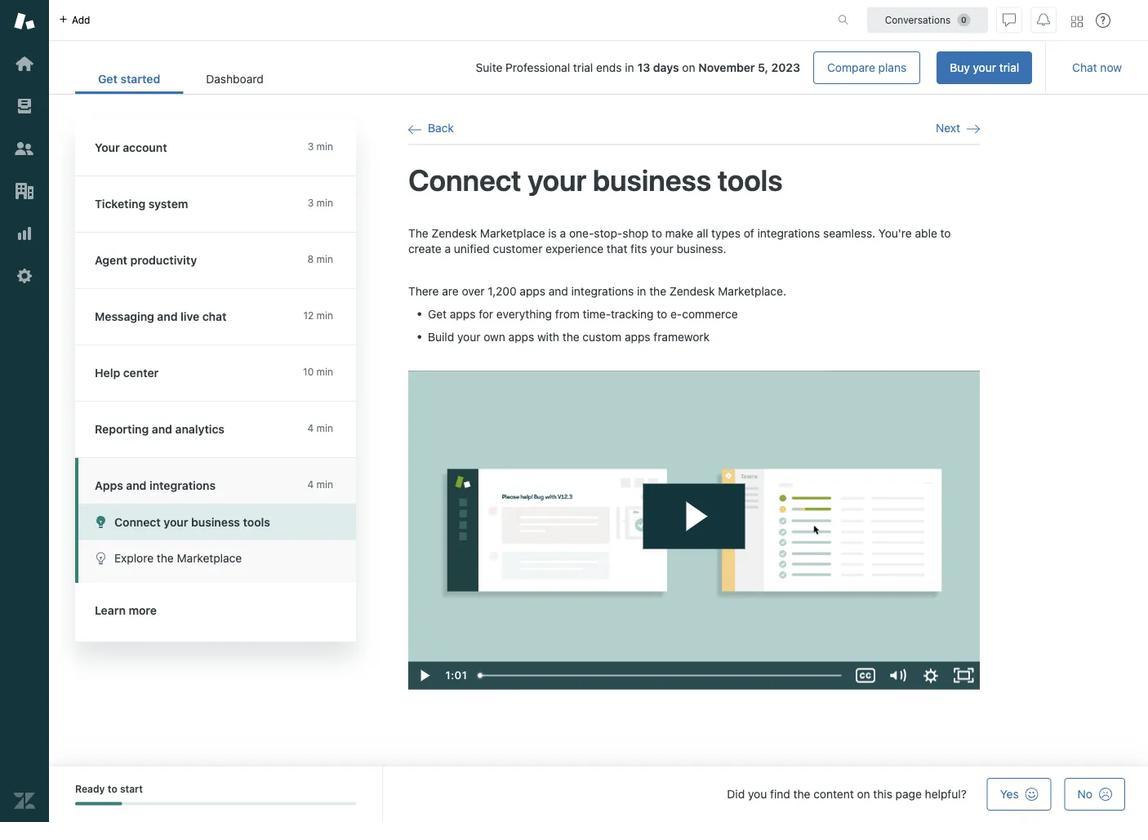 Task type: vqa. For each thing, say whether or not it's contained in the screenshot.


Task type: locate. For each thing, give the bounding box(es) containing it.
1 4 from the top
[[308, 423, 314, 434]]

1 3 min from the top
[[308, 141, 333, 152]]

marketplace inside the zendesk marketplace is a one-stop-shop to make all types of integrations seamless. you're able to create a unified customer experience that fits your business.
[[480, 226, 545, 240]]

1 vertical spatial 3
[[308, 197, 314, 209]]

in left 13
[[625, 61, 635, 74]]

back
[[428, 121, 454, 135]]

integrations up "connect your business tools" button at the bottom
[[150, 479, 216, 493]]

buy
[[950, 61, 970, 74]]

you
[[748, 788, 767, 801]]

get for get started
[[98, 72, 118, 86]]

now
[[1101, 61, 1123, 74]]

1 horizontal spatial connect
[[409, 162, 522, 197]]

1 vertical spatial 4 min
[[308, 479, 333, 491]]

trial left the ends
[[573, 61, 593, 74]]

0 horizontal spatial integrations
[[150, 479, 216, 493]]

1 vertical spatial a
[[445, 242, 451, 256]]

4 min for integrations
[[308, 479, 333, 491]]

one-
[[569, 226, 594, 240]]

reporting
[[95, 423, 149, 436]]

region
[[408, 225, 980, 690]]

0 vertical spatial marketplace
[[480, 226, 545, 240]]

12 min
[[303, 310, 333, 321]]

2 3 min from the top
[[308, 197, 333, 209]]

reporting image
[[14, 223, 35, 244]]

0 horizontal spatial connect
[[114, 516, 161, 529]]

0 vertical spatial a
[[560, 226, 566, 240]]

min for ticketing system
[[317, 197, 333, 209]]

your
[[973, 61, 997, 74], [528, 162, 587, 197], [650, 242, 674, 256], [458, 330, 481, 343], [164, 516, 188, 529]]

trial for your
[[1000, 61, 1020, 74]]

marketplace
[[480, 226, 545, 240], [177, 552, 242, 565]]

1 vertical spatial connect your business tools
[[114, 516, 270, 529]]

0 vertical spatial integrations
[[758, 226, 820, 240]]

0 horizontal spatial trial
[[573, 61, 593, 74]]

0 vertical spatial 4 min
[[308, 423, 333, 434]]

2 horizontal spatial integrations
[[758, 226, 820, 240]]

1 vertical spatial business
[[191, 516, 240, 529]]

plans
[[879, 61, 907, 74]]

chat
[[202, 310, 227, 324]]

business up explore the marketplace button
[[191, 516, 240, 529]]

1 4 min from the top
[[308, 423, 333, 434]]

5,
[[758, 61, 769, 74]]

to
[[652, 226, 662, 240], [941, 226, 951, 240], [657, 307, 668, 321], [108, 784, 117, 795]]

yes button
[[988, 779, 1052, 811]]

and inside heading
[[126, 479, 147, 493]]

2 min from the top
[[317, 197, 333, 209]]

messaging
[[95, 310, 154, 324]]

1 horizontal spatial in
[[637, 285, 647, 298]]

12
[[303, 310, 314, 321]]

0 vertical spatial connect your business tools
[[409, 162, 783, 197]]

0 vertical spatial get
[[98, 72, 118, 86]]

messaging and live chat
[[95, 310, 227, 324]]

1 horizontal spatial marketplace
[[480, 226, 545, 240]]

0 horizontal spatial marketplace
[[177, 552, 242, 565]]

1 horizontal spatial trial
[[1000, 61, 1020, 74]]

and left analytics
[[152, 423, 172, 436]]

min for agent productivity
[[317, 254, 333, 265]]

analytics
[[175, 423, 225, 436]]

7 min from the top
[[317, 479, 333, 491]]

all
[[697, 226, 709, 240]]

dashboard tab
[[183, 64, 287, 94]]

1 vertical spatial connect
[[114, 516, 161, 529]]

0 vertical spatial 4
[[308, 423, 314, 434]]

in up tracking
[[637, 285, 647, 298]]

4 for apps and integrations
[[308, 479, 314, 491]]

4
[[308, 423, 314, 434], [308, 479, 314, 491]]

chat now
[[1073, 61, 1123, 74]]

reporting and analytics
[[95, 423, 225, 436]]

2 trial from the left
[[573, 61, 593, 74]]

a
[[560, 226, 566, 240], [445, 242, 451, 256]]

stop-
[[594, 226, 623, 240]]

apps
[[95, 479, 123, 493]]

1 horizontal spatial zendesk
[[670, 285, 715, 298]]

trial down the button displays agent's chat status as invisible. "icon"
[[1000, 61, 1020, 74]]

min for reporting and analytics
[[317, 423, 333, 434]]

0 horizontal spatial tools
[[243, 516, 270, 529]]

0 horizontal spatial connect your business tools
[[114, 516, 270, 529]]

apps down tracking
[[625, 330, 651, 343]]

10 min
[[303, 366, 333, 378]]

and up from
[[549, 285, 568, 298]]

marketplace for the
[[177, 552, 242, 565]]

your right buy on the top right of page
[[973, 61, 997, 74]]

6 min from the top
[[317, 423, 333, 434]]

in inside section
[[625, 61, 635, 74]]

1 vertical spatial zendesk
[[670, 285, 715, 298]]

1 vertical spatial in
[[637, 285, 647, 298]]

integrations right 'of'
[[758, 226, 820, 240]]

did you find the content on this page helpful?
[[727, 788, 967, 801]]

next button
[[936, 121, 980, 136]]

helpful?
[[925, 788, 967, 801]]

center
[[123, 366, 159, 380]]

business
[[593, 162, 712, 197], [191, 516, 240, 529]]

and for messaging and live chat
[[157, 310, 178, 324]]

days
[[653, 61, 679, 74]]

and left live
[[157, 310, 178, 324]]

marketplace inside button
[[177, 552, 242, 565]]

zendesk image
[[14, 791, 35, 812]]

tools inside content-title region
[[718, 162, 783, 197]]

zendesk
[[432, 226, 477, 240], [670, 285, 715, 298]]

the up tracking
[[650, 285, 667, 298]]

your up explore the marketplace
[[164, 516, 188, 529]]

0 horizontal spatial zendesk
[[432, 226, 477, 240]]

1 horizontal spatial tools
[[718, 162, 783, 197]]

explore
[[114, 552, 154, 565]]

get up "build"
[[428, 307, 447, 321]]

integrations up the time-
[[572, 285, 634, 298]]

business inside content-title region
[[593, 162, 712, 197]]

content-title region
[[409, 161, 980, 199]]

on left 'this'
[[857, 788, 871, 801]]

0 horizontal spatial get
[[98, 72, 118, 86]]

to right shop
[[652, 226, 662, 240]]

a right is
[[560, 226, 566, 240]]

integrations inside the zendesk marketplace is a one-stop-shop to make all types of integrations seamless. you're able to create a unified customer experience that fits your business.
[[758, 226, 820, 240]]

3 min from the top
[[317, 254, 333, 265]]

connect your business tools
[[409, 162, 783, 197], [114, 516, 270, 529]]

2 vertical spatial integrations
[[150, 479, 216, 493]]

tab list
[[75, 64, 287, 94]]

4 min inside apps and integrations heading
[[308, 479, 333, 491]]

seamless.
[[824, 226, 876, 240]]

business up shop
[[593, 162, 712, 197]]

tools up 'of'
[[718, 162, 783, 197]]

1 vertical spatial on
[[857, 788, 871, 801]]

4 inside apps and integrations heading
[[308, 479, 314, 491]]

1 min from the top
[[317, 141, 333, 152]]

a right create
[[445, 242, 451, 256]]

0 horizontal spatial on
[[682, 61, 696, 74]]

min inside apps and integrations heading
[[317, 479, 333, 491]]

ticketing
[[95, 197, 146, 211]]

1 horizontal spatial business
[[593, 162, 712, 197]]

chat
[[1073, 61, 1098, 74]]

connect your business tools button
[[78, 504, 356, 540]]

create
[[409, 242, 442, 256]]

zendesk up e-
[[670, 285, 715, 298]]

this
[[874, 788, 893, 801]]

and right apps
[[126, 479, 147, 493]]

tools up explore the marketplace button
[[243, 516, 270, 529]]

trial
[[1000, 61, 1020, 74], [573, 61, 593, 74]]

1 vertical spatial 3 min
[[308, 197, 333, 209]]

no button
[[1065, 779, 1126, 811]]

2 4 min from the top
[[308, 479, 333, 491]]

3 min for your account
[[308, 141, 333, 152]]

explore the marketplace button
[[78, 540, 356, 577]]

0 horizontal spatial business
[[191, 516, 240, 529]]

4 min from the top
[[317, 310, 333, 321]]

the right explore on the left
[[157, 552, 174, 565]]

your right fits on the top right of page
[[650, 242, 674, 256]]

min
[[317, 141, 333, 152], [317, 197, 333, 209], [317, 254, 333, 265], [317, 310, 333, 321], [317, 366, 333, 378], [317, 423, 333, 434], [317, 479, 333, 491]]

1 3 from the top
[[308, 141, 314, 152]]

marketplace down "connect your business tools" button at the bottom
[[177, 552, 242, 565]]

to left e-
[[657, 307, 668, 321]]

connect your business tools up the stop- at the right top
[[409, 162, 783, 197]]

footer
[[49, 767, 1149, 823]]

views image
[[14, 96, 35, 117]]

1 horizontal spatial connect your business tools
[[409, 162, 783, 197]]

connect your business tools up explore the marketplace
[[114, 516, 270, 529]]

2 4 from the top
[[308, 479, 314, 491]]

get left started
[[98, 72, 118, 86]]

min for help center
[[317, 366, 333, 378]]

connect down "back"
[[409, 162, 522, 197]]

the right with
[[563, 330, 580, 343]]

with
[[538, 330, 560, 343]]

marketplace up customer
[[480, 226, 545, 240]]

0 vertical spatial connect
[[409, 162, 522, 197]]

0 vertical spatial on
[[682, 61, 696, 74]]

10
[[303, 366, 314, 378]]

get started
[[98, 72, 160, 86]]

1 vertical spatial tools
[[243, 516, 270, 529]]

video thumbnail image
[[409, 371, 980, 690], [409, 371, 980, 690]]

build your own apps with the custom apps framework
[[428, 330, 710, 343]]

0 vertical spatial 3
[[308, 141, 314, 152]]

admin image
[[14, 266, 35, 287]]

trial inside button
[[1000, 61, 1020, 74]]

is
[[548, 226, 557, 240]]

1 vertical spatial get
[[428, 307, 447, 321]]

min for apps and integrations
[[317, 479, 333, 491]]

get inside region
[[428, 307, 447, 321]]

1 trial from the left
[[1000, 61, 1020, 74]]

0 vertical spatial 3 min
[[308, 141, 333, 152]]

from
[[555, 307, 580, 321]]

customers image
[[14, 138, 35, 159]]

0 vertical spatial zendesk
[[432, 226, 477, 240]]

the
[[650, 285, 667, 298], [563, 330, 580, 343], [157, 552, 174, 565], [794, 788, 811, 801]]

your inside the zendesk marketplace is a one-stop-shop to make all types of integrations seamless. you're able to create a unified customer experience that fits your business.
[[650, 242, 674, 256]]

0 vertical spatial tools
[[718, 162, 783, 197]]

experience
[[546, 242, 604, 256]]

everything
[[497, 307, 552, 321]]

for
[[479, 307, 494, 321]]

tab list containing get started
[[75, 64, 287, 94]]

unified
[[454, 242, 490, 256]]

to left start at the left bottom of the page
[[108, 784, 117, 795]]

3
[[308, 141, 314, 152], [308, 197, 314, 209]]

0 vertical spatial business
[[593, 162, 712, 197]]

marketplace.
[[718, 285, 787, 298]]

connect inside content-title region
[[409, 162, 522, 197]]

0 horizontal spatial a
[[445, 242, 451, 256]]

progress bar image
[[75, 803, 122, 806]]

zendesk inside the zendesk marketplace is a one-stop-shop to make all types of integrations seamless. you're able to create a unified customer experience that fits your business.
[[432, 226, 477, 240]]

compare plans button
[[814, 51, 921, 84]]

zendesk up unified
[[432, 226, 477, 240]]

0 vertical spatial in
[[625, 61, 635, 74]]

tracking
[[611, 307, 654, 321]]

chat now button
[[1060, 51, 1136, 84]]

your up is
[[528, 162, 587, 197]]

connect up explore on the left
[[114, 516, 161, 529]]

productivity
[[130, 254, 197, 267]]

on right days
[[682, 61, 696, 74]]

help
[[95, 366, 120, 380]]

over
[[462, 285, 485, 298]]

13
[[638, 61, 651, 74]]

0 horizontal spatial in
[[625, 61, 635, 74]]

1 horizontal spatial get
[[428, 307, 447, 321]]

5 min from the top
[[317, 366, 333, 378]]

section
[[300, 51, 1033, 84]]

1 vertical spatial 4
[[308, 479, 314, 491]]

1 horizontal spatial integrations
[[572, 285, 634, 298]]

fits
[[631, 242, 647, 256]]

2 3 from the top
[[308, 197, 314, 209]]

8
[[308, 254, 314, 265]]

1 vertical spatial marketplace
[[177, 552, 242, 565]]



Task type: describe. For each thing, give the bounding box(es) containing it.
no
[[1078, 788, 1093, 801]]

back button
[[409, 121, 454, 136]]

system
[[149, 197, 188, 211]]

framework
[[654, 330, 710, 343]]

your left own on the top
[[458, 330, 481, 343]]

your inside content-title region
[[528, 162, 587, 197]]

marketplace for zendesk
[[480, 226, 545, 240]]

trial for professional
[[573, 61, 593, 74]]

suite
[[476, 61, 503, 74]]

in inside region
[[637, 285, 647, 298]]

explore the marketplace
[[114, 552, 242, 565]]

tools inside button
[[243, 516, 270, 529]]

page
[[896, 788, 922, 801]]

get started image
[[14, 53, 35, 74]]

time-
[[583, 307, 611, 321]]

to right able
[[941, 226, 951, 240]]

2023
[[772, 61, 801, 74]]

connect inside button
[[114, 516, 161, 529]]

4 min for analytics
[[308, 423, 333, 434]]

compare plans
[[828, 61, 907, 74]]

4 for reporting and analytics
[[308, 423, 314, 434]]

ends
[[596, 61, 622, 74]]

your inside button
[[164, 516, 188, 529]]

apps down everything
[[509, 330, 534, 343]]

the inside button
[[157, 552, 174, 565]]

content
[[814, 788, 854, 801]]

account
[[123, 141, 167, 154]]

and for reporting and analytics
[[152, 423, 172, 436]]

connect your business tools inside button
[[114, 516, 270, 529]]

button displays agent's chat status as invisible. image
[[1003, 13, 1016, 27]]

custom
[[583, 330, 622, 343]]

shop
[[623, 226, 649, 240]]

integrations inside apps and integrations heading
[[150, 479, 216, 493]]

the right find
[[794, 788, 811, 801]]

3 min for ticketing system
[[308, 197, 333, 209]]

video element
[[409, 371, 980, 690]]

ready
[[75, 784, 105, 795]]

there are over 1,200 apps and integrations in the zendesk marketplace.
[[409, 285, 787, 298]]

you're
[[879, 226, 912, 240]]

build
[[428, 330, 454, 343]]

apps and integrations
[[95, 479, 216, 493]]

organizations image
[[14, 181, 35, 202]]

professional
[[506, 61, 570, 74]]

yes
[[1001, 788, 1019, 801]]

get help image
[[1096, 13, 1111, 28]]

own
[[484, 330, 506, 343]]

more
[[129, 604, 157, 618]]

connect your business tools inside content-title region
[[409, 162, 783, 197]]

progress-bar progress bar
[[75, 803, 356, 806]]

suite professional trial ends in 13 days on november 5, 2023
[[476, 61, 801, 74]]

your
[[95, 141, 120, 154]]

section containing compare plans
[[300, 51, 1033, 84]]

and for apps and integrations
[[126, 479, 147, 493]]

started
[[120, 72, 160, 86]]

3 for system
[[308, 197, 314, 209]]

that
[[607, 242, 628, 256]]

8 min
[[308, 254, 333, 265]]

get for get apps for everything from time-tracking to e-commerce
[[428, 307, 447, 321]]

buy your trial button
[[937, 51, 1033, 84]]

e-
[[671, 307, 682, 321]]

apps and integrations heading
[[75, 458, 356, 504]]

notifications image
[[1038, 13, 1051, 27]]

3 for account
[[308, 141, 314, 152]]

min for your account
[[317, 141, 333, 152]]

help center
[[95, 366, 159, 380]]

learn
[[95, 604, 126, 618]]

November 5, 2023 text field
[[699, 61, 801, 74]]

ticketing system
[[95, 197, 188, 211]]

your inside button
[[973, 61, 997, 74]]

commerce
[[682, 307, 738, 321]]

able
[[915, 226, 938, 240]]

dashboard
[[206, 72, 264, 86]]

zendesk support image
[[14, 11, 35, 32]]

footer containing did you find the content on this page helpful?
[[49, 767, 1149, 823]]

zendesk products image
[[1072, 16, 1083, 27]]

customer
[[493, 242, 543, 256]]

apps left for
[[450, 307, 476, 321]]

region containing the zendesk marketplace is a one-stop-shop to make all types of integrations seamless. you're able to create a unified customer experience that fits your business.
[[408, 225, 980, 690]]

business inside button
[[191, 516, 240, 529]]

the
[[409, 226, 429, 240]]

are
[[442, 285, 459, 298]]

1 horizontal spatial a
[[560, 226, 566, 240]]

apps up everything
[[520, 285, 546, 298]]

min for messaging and live chat
[[317, 310, 333, 321]]

agent productivity
[[95, 254, 197, 267]]

buy your trial
[[950, 61, 1020, 74]]

make
[[666, 226, 694, 240]]

next
[[936, 121, 961, 135]]

start
[[120, 784, 143, 795]]

your account
[[95, 141, 167, 154]]

learn more
[[95, 604, 157, 618]]

conversations button
[[868, 7, 989, 33]]

and inside region
[[549, 285, 568, 298]]

1 horizontal spatial on
[[857, 788, 871, 801]]

add
[[72, 14, 90, 26]]

get apps for everything from time-tracking to e-commerce
[[428, 307, 738, 321]]

of
[[744, 226, 755, 240]]

agent
[[95, 254, 127, 267]]

to inside footer
[[108, 784, 117, 795]]

add button
[[49, 0, 100, 40]]

1 vertical spatial integrations
[[572, 285, 634, 298]]

main element
[[0, 0, 49, 823]]

learn more button
[[75, 583, 353, 639]]

did
[[727, 788, 745, 801]]

november
[[699, 61, 755, 74]]

conversations
[[885, 14, 951, 26]]



